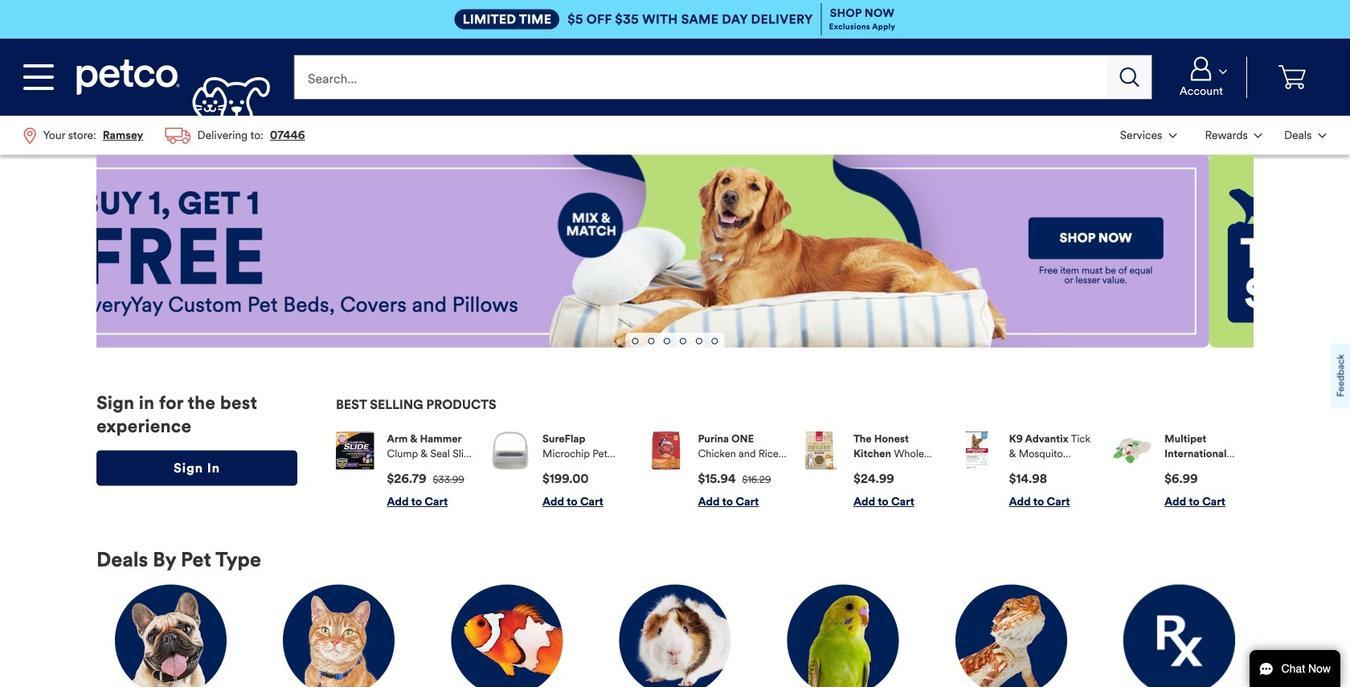Task type: locate. For each thing, give the bounding box(es) containing it.
list item
[[336, 432, 476, 509], [492, 432, 632, 509], [647, 432, 787, 509], [803, 432, 943, 509], [958, 432, 1098, 509], [1114, 432, 1254, 509]]

tank sale. image
[[872, 180, 1012, 323]]

list
[[13, 116, 316, 155], [1109, 116, 1337, 154], [336, 419, 1254, 522]]

1 list item from the left
[[336, 432, 476, 509]]

Search search field
[[294, 55, 1108, 100]]

cat deals image
[[283, 585, 395, 687]]

2 list item from the left
[[492, 432, 632, 509]]

dog deals image
[[115, 585, 227, 687]]

4 list item from the left
[[803, 432, 943, 509]]

fish deals image
[[451, 585, 563, 687]]

small pet deals image
[[619, 585, 731, 687]]



Task type: vqa. For each thing, say whether or not it's contained in the screenshot.
leftmost "Dog"
no



Task type: describe. For each thing, give the bounding box(es) containing it.
5 list item from the left
[[958, 432, 1098, 509]]

pet pharmacy image
[[1124, 585, 1235, 687]]

reptile deals image
[[955, 585, 1067, 687]]

search image
[[1120, 68, 1139, 87]]

3 list item from the left
[[647, 432, 787, 509]]

bird deals image
[[787, 585, 899, 687]]

6 list item from the left
[[1114, 432, 1254, 509]]



